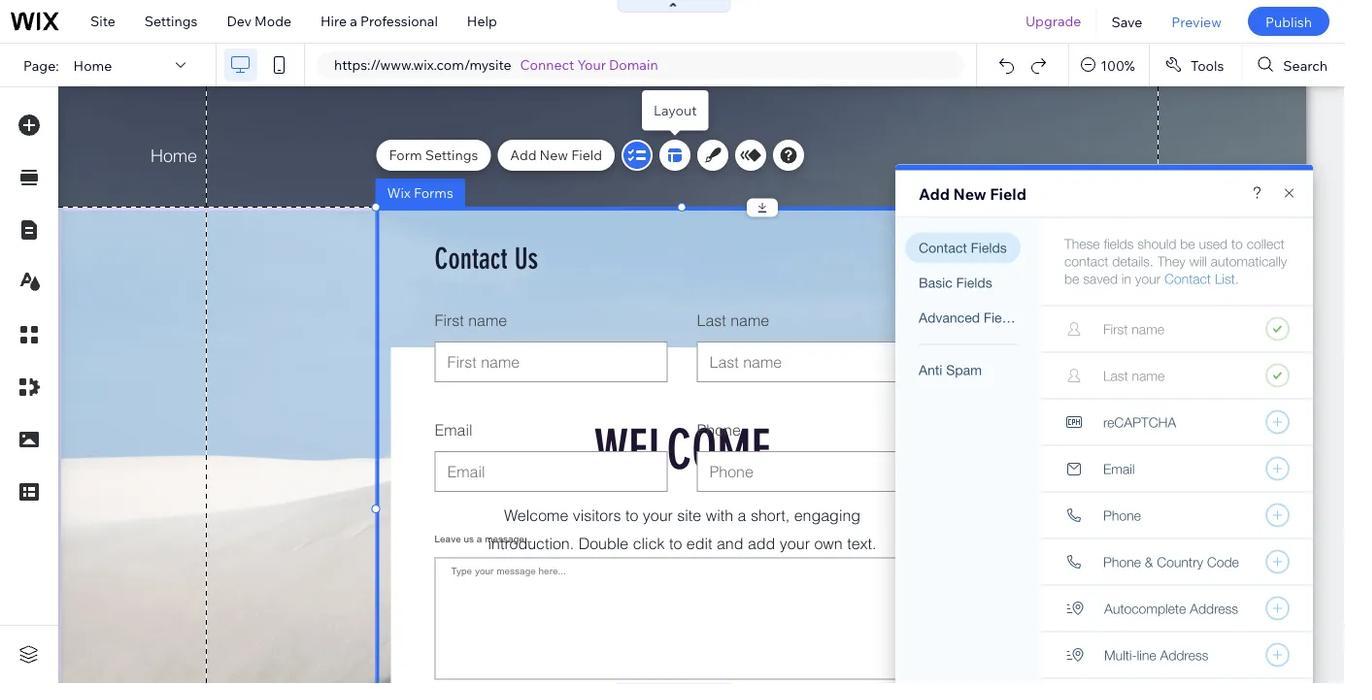 Task type: vqa. For each thing, say whether or not it's contained in the screenshot.
MORE
no



Task type: describe. For each thing, give the bounding box(es) containing it.
layout
[[654, 102, 697, 119]]

save
[[1112, 13, 1143, 30]]

1 vertical spatial field
[[990, 184, 1027, 203]]

tools
[[1191, 57, 1224, 74]]

wix forms
[[387, 185, 453, 202]]

hire
[[321, 13, 347, 30]]

search button
[[1243, 44, 1345, 86]]

domain
[[609, 56, 658, 73]]

0 vertical spatial field
[[571, 147, 602, 164]]

forms
[[414, 185, 453, 202]]

form settings
[[389, 147, 478, 164]]

1 horizontal spatial settings
[[425, 147, 478, 164]]

publish
[[1266, 13, 1312, 30]]

search
[[1283, 57, 1328, 74]]

100% button
[[1070, 44, 1149, 86]]

publish button
[[1248, 7, 1330, 36]]

a
[[350, 13, 357, 30]]

help
[[467, 13, 497, 30]]

100%
[[1101, 57, 1135, 74]]

dev mode
[[227, 13, 291, 30]]

wix
[[387, 185, 411, 202]]

professional
[[360, 13, 438, 30]]

https://www.wix.com/mysite
[[334, 56, 511, 73]]

dev
[[227, 13, 252, 30]]



Task type: locate. For each thing, give the bounding box(es) containing it.
connect
[[520, 56, 574, 73]]

1 vertical spatial new
[[953, 184, 987, 203]]

1 horizontal spatial field
[[990, 184, 1027, 203]]

form
[[389, 147, 422, 164]]

upgrade
[[1026, 13, 1081, 30]]

new
[[540, 147, 568, 164], [953, 184, 987, 203]]

tools button
[[1150, 44, 1242, 86]]

1 horizontal spatial add new field
[[919, 184, 1027, 203]]

field
[[571, 147, 602, 164], [990, 184, 1027, 203]]

preview
[[1172, 13, 1222, 30]]

0 horizontal spatial add new field
[[510, 147, 602, 164]]

1 vertical spatial add new field
[[919, 184, 1027, 203]]

1 horizontal spatial add
[[919, 184, 950, 203]]

1 horizontal spatial new
[[953, 184, 987, 203]]

save button
[[1097, 0, 1157, 43]]

0 horizontal spatial add
[[510, 147, 537, 164]]

section: welcome
[[1180, 186, 1295, 203]]

settings left the dev
[[145, 13, 198, 30]]

site
[[90, 13, 115, 30]]

0 horizontal spatial field
[[571, 147, 602, 164]]

0 horizontal spatial new
[[540, 147, 568, 164]]

0 vertical spatial add
[[510, 147, 537, 164]]

welcome
[[1236, 186, 1295, 203]]

add
[[510, 147, 537, 164], [919, 184, 950, 203]]

0 vertical spatial new
[[540, 147, 568, 164]]

0 vertical spatial settings
[[145, 13, 198, 30]]

mode
[[255, 13, 291, 30]]

settings up forms
[[425, 147, 478, 164]]

preview button
[[1157, 0, 1236, 43]]

https://www.wix.com/mysite connect your domain
[[334, 56, 658, 73]]

home
[[73, 57, 112, 74]]

0 vertical spatial add new field
[[510, 147, 602, 164]]

0 horizontal spatial settings
[[145, 13, 198, 30]]

section:
[[1180, 186, 1233, 203]]

your
[[577, 56, 606, 73]]

hire a professional
[[321, 13, 438, 30]]

1 vertical spatial add
[[919, 184, 950, 203]]

1 vertical spatial settings
[[425, 147, 478, 164]]

add new field
[[510, 147, 602, 164], [919, 184, 1027, 203]]

settings
[[145, 13, 198, 30], [425, 147, 478, 164]]



